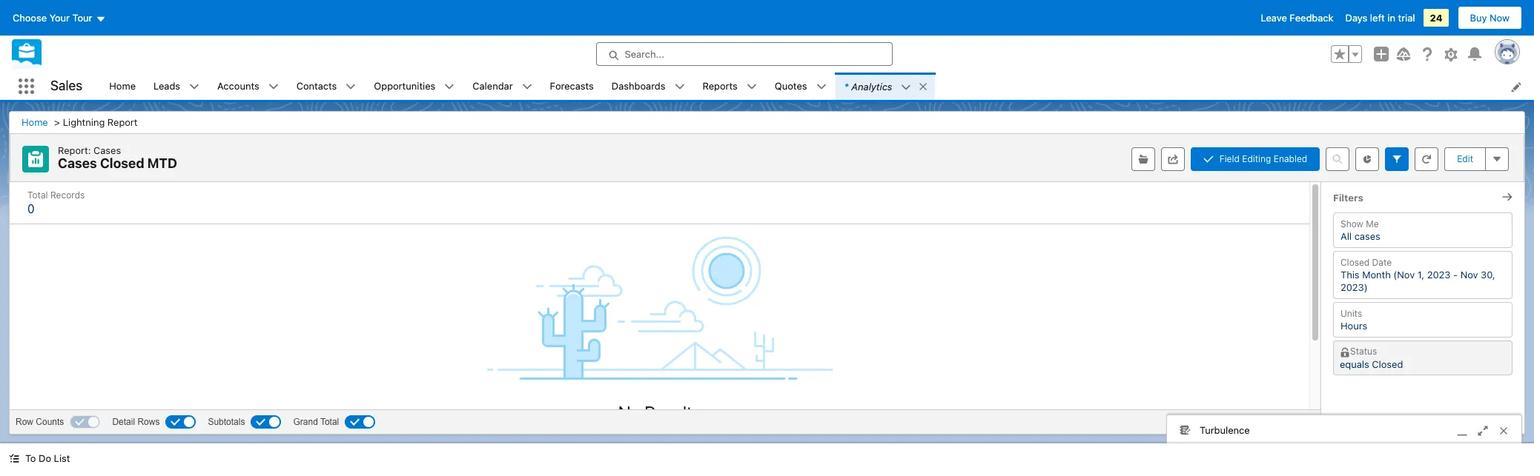 Task type: vqa. For each thing, say whether or not it's contained in the screenshot.
Acme - 650 Widgets (Sample) acme (sample) link
no



Task type: locate. For each thing, give the bounding box(es) containing it.
text default image inside opportunities list item
[[445, 82, 455, 92]]

text default image for quotes
[[816, 82, 827, 92]]

text default image right accounts at the left
[[268, 82, 279, 92]]

opportunities
[[374, 80, 436, 92]]

text default image left "reports" link
[[675, 82, 685, 92]]

text default image inside dashboards list item
[[675, 82, 685, 92]]

dashboards list item
[[603, 73, 694, 100]]

list
[[100, 73, 1535, 100]]

text default image
[[919, 81, 929, 92], [189, 82, 200, 92], [268, 82, 279, 92], [346, 82, 356, 92], [445, 82, 455, 92], [522, 82, 532, 92]]

text default image inside 'list item'
[[902, 82, 912, 93]]

text default image left to
[[9, 454, 19, 465]]

leads list item
[[145, 73, 209, 100]]

leave feedback
[[1261, 12, 1334, 24]]

choose
[[13, 12, 47, 24]]

text default image inside leads list item
[[189, 82, 200, 92]]

text default image right 'analytics'
[[902, 82, 912, 93]]

choose your tour button
[[12, 6, 106, 30]]

text default image
[[675, 82, 685, 92], [747, 82, 757, 92], [816, 82, 827, 92], [902, 82, 912, 93], [9, 454, 19, 465]]

trial
[[1399, 12, 1416, 24]]

text default image right contacts
[[346, 82, 356, 92]]

*
[[845, 80, 849, 92]]

text default image right 'analytics'
[[919, 81, 929, 92]]

reports
[[703, 80, 738, 92]]

accounts list item
[[209, 73, 288, 100]]

dashboards link
[[603, 73, 675, 100]]

text default image right leads
[[189, 82, 200, 92]]

calendar link
[[464, 73, 522, 100]]

your
[[49, 12, 70, 24]]

quotes
[[775, 80, 807, 92]]

contacts link
[[288, 73, 346, 100]]

to do list button
[[0, 444, 79, 474]]

accounts link
[[209, 73, 268, 100]]

leave
[[1261, 12, 1288, 24]]

quotes link
[[766, 73, 816, 100]]

in
[[1388, 12, 1396, 24]]

now
[[1490, 12, 1510, 24]]

text default image right reports
[[747, 82, 757, 92]]

calendar list item
[[464, 73, 541, 100]]

text default image inside the accounts list item
[[268, 82, 279, 92]]

days left in trial
[[1346, 12, 1416, 24]]

text default image inside the quotes list item
[[816, 82, 827, 92]]

* analytics
[[845, 80, 893, 92]]

text default image inside calendar list item
[[522, 82, 532, 92]]

turbulence
[[1200, 425, 1250, 437]]

text default image left the calendar link
[[445, 82, 455, 92]]

buy now
[[1471, 12, 1510, 24]]

text default image for accounts
[[268, 82, 279, 92]]

list containing home
[[100, 73, 1535, 100]]

text default image left *
[[816, 82, 827, 92]]

list item
[[836, 73, 936, 100]]

text default image right calendar
[[522, 82, 532, 92]]

text default image inside reports list item
[[747, 82, 757, 92]]

text default image inside contacts list item
[[346, 82, 356, 92]]

text default image inside to do list button
[[9, 454, 19, 465]]

group
[[1331, 45, 1363, 63]]



Task type: describe. For each thing, give the bounding box(es) containing it.
text default image for contacts
[[346, 82, 356, 92]]

do
[[39, 453, 51, 465]]

calendar
[[473, 80, 513, 92]]

analytics
[[852, 80, 893, 92]]

text default image for leads
[[189, 82, 200, 92]]

search...
[[625, 48, 665, 60]]

contacts
[[296, 80, 337, 92]]

home link
[[100, 73, 145, 100]]

reports list item
[[694, 73, 766, 100]]

sales
[[50, 78, 83, 94]]

leads
[[154, 80, 180, 92]]

to do list
[[25, 453, 70, 465]]

leave feedback link
[[1261, 12, 1334, 24]]

list
[[54, 453, 70, 465]]

text default image for reports
[[747, 82, 757, 92]]

leads link
[[145, 73, 189, 100]]

buy now button
[[1458, 6, 1523, 30]]

days
[[1346, 12, 1368, 24]]

contacts list item
[[288, 73, 365, 100]]

forecasts link
[[541, 73, 603, 100]]

home
[[109, 80, 136, 92]]

text default image for opportunities
[[445, 82, 455, 92]]

accounts
[[217, 80, 259, 92]]

reports link
[[694, 73, 747, 100]]

text default image for dashboards
[[675, 82, 685, 92]]

opportunities list item
[[365, 73, 464, 100]]

buy
[[1471, 12, 1488, 24]]

dashboards
[[612, 80, 666, 92]]

tour
[[72, 12, 92, 24]]

text default image for calendar
[[522, 82, 532, 92]]

left
[[1371, 12, 1385, 24]]

quotes list item
[[766, 73, 836, 100]]

text default image inside 'list item'
[[919, 81, 929, 92]]

opportunities link
[[365, 73, 445, 100]]

24
[[1430, 12, 1443, 24]]

to
[[25, 453, 36, 465]]

search... button
[[596, 42, 893, 66]]

list item containing *
[[836, 73, 936, 100]]

feedback
[[1290, 12, 1334, 24]]

choose your tour
[[13, 12, 92, 24]]

forecasts
[[550, 80, 594, 92]]



